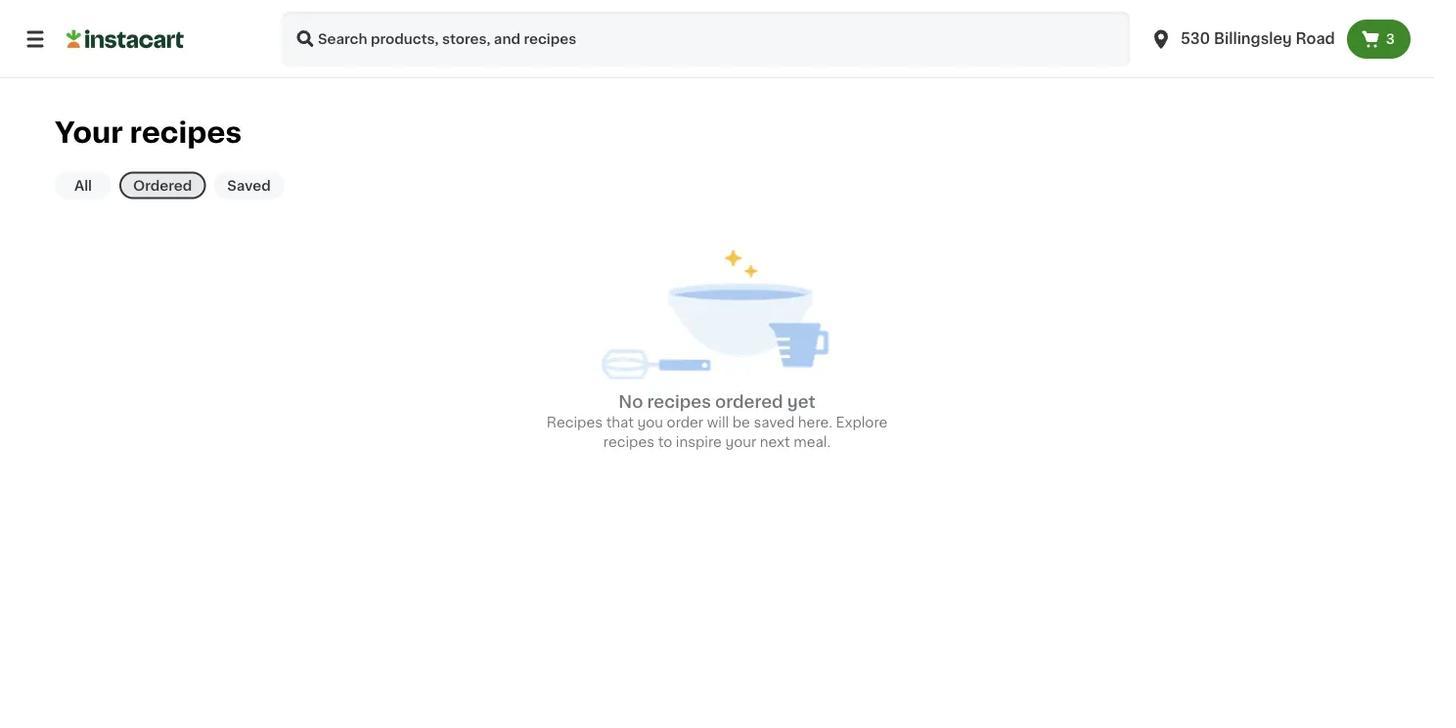 Task type: locate. For each thing, give the bounding box(es) containing it.
recipes up filters option group
[[130, 119, 242, 147]]

0 vertical spatial recipes
[[130, 119, 242, 147]]

1 vertical spatial recipes
[[647, 393, 711, 410]]

recipes for your
[[130, 119, 242, 147]]

to
[[658, 435, 672, 449]]

530 billingsley road button
[[1138, 12, 1347, 67], [1150, 12, 1335, 67]]

recipes up order
[[647, 393, 711, 410]]

recipes
[[130, 119, 242, 147], [647, 393, 711, 410], [604, 435, 655, 449]]

no
[[619, 393, 643, 410]]

inspire
[[676, 435, 722, 449]]

recipes down that
[[604, 435, 655, 449]]

you
[[637, 415, 663, 429]]

instacart logo image
[[67, 27, 184, 51]]

here.
[[798, 415, 833, 429]]

None search field
[[282, 12, 1130, 67]]

next
[[760, 435, 790, 449]]

recipes
[[547, 415, 603, 429]]

3
[[1386, 32, 1395, 46]]

saved
[[227, 178, 271, 192]]

your
[[725, 435, 757, 449]]

Search field
[[282, 12, 1130, 67]]

yet
[[787, 393, 816, 410]]

ordered
[[715, 393, 783, 410]]



Task type: vqa. For each thing, say whether or not it's contained in the screenshot.
the top Many in stock
no



Task type: describe. For each thing, give the bounding box(es) containing it.
will
[[707, 415, 729, 429]]

530 billingsley road
[[1181, 32, 1335, 46]]

recipes for no
[[647, 393, 711, 410]]

road
[[1296, 32, 1335, 46]]

1 530 billingsley road button from the left
[[1138, 12, 1347, 67]]

order
[[667, 415, 704, 429]]

2 vertical spatial recipes
[[604, 435, 655, 449]]

your recipes
[[55, 119, 242, 147]]

all
[[74, 178, 92, 192]]

billingsley
[[1214, 32, 1292, 46]]

ordered
[[133, 178, 192, 192]]

be
[[733, 415, 750, 429]]

saved
[[754, 415, 795, 429]]

2 530 billingsley road button from the left
[[1150, 12, 1335, 67]]

3 button
[[1347, 20, 1411, 59]]

your
[[55, 119, 123, 147]]

no recipes ordered yet recipes that you order will be saved here. explore recipes to inspire your next meal.
[[547, 393, 888, 449]]

meal.
[[794, 435, 831, 449]]

filters option group
[[55, 168, 285, 203]]

explore
[[836, 415, 888, 429]]

530
[[1181, 32, 1211, 46]]

that
[[606, 415, 634, 429]]



